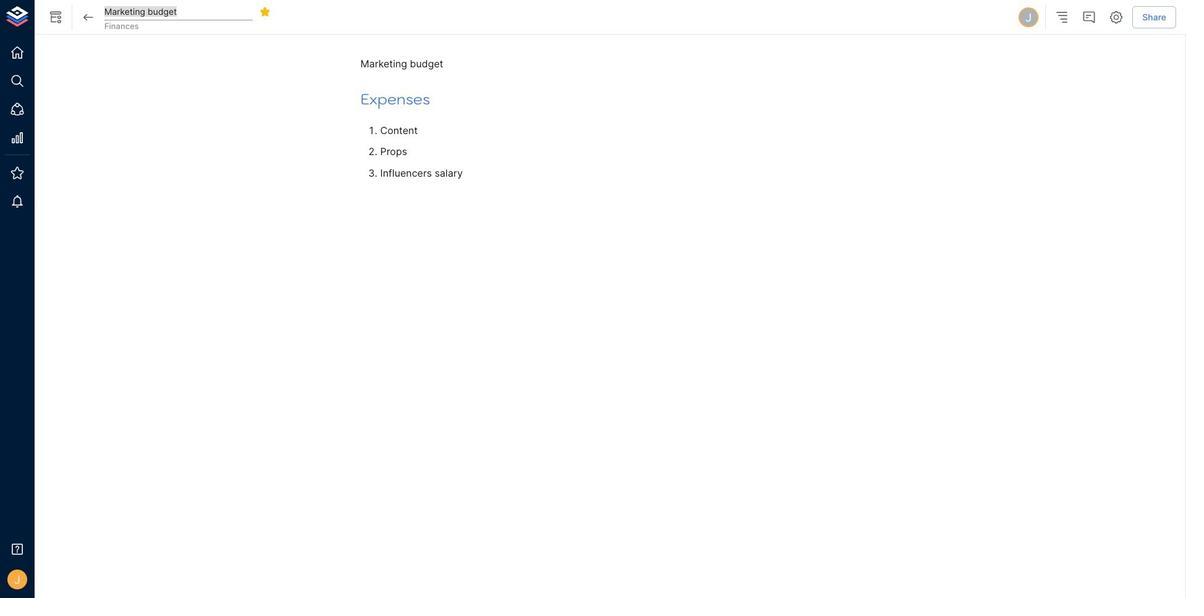 Task type: vqa. For each thing, say whether or not it's contained in the screenshot.
table of contents icon
yes



Task type: describe. For each thing, give the bounding box(es) containing it.
go back image
[[81, 10, 96, 25]]

comments image
[[1082, 10, 1097, 25]]

show wiki image
[[48, 10, 63, 25]]



Task type: locate. For each thing, give the bounding box(es) containing it.
settings image
[[1109, 10, 1124, 25]]

table of contents image
[[1055, 10, 1070, 25]]

None text field
[[104, 3, 253, 21]]

remove favorite image
[[259, 6, 271, 17]]



